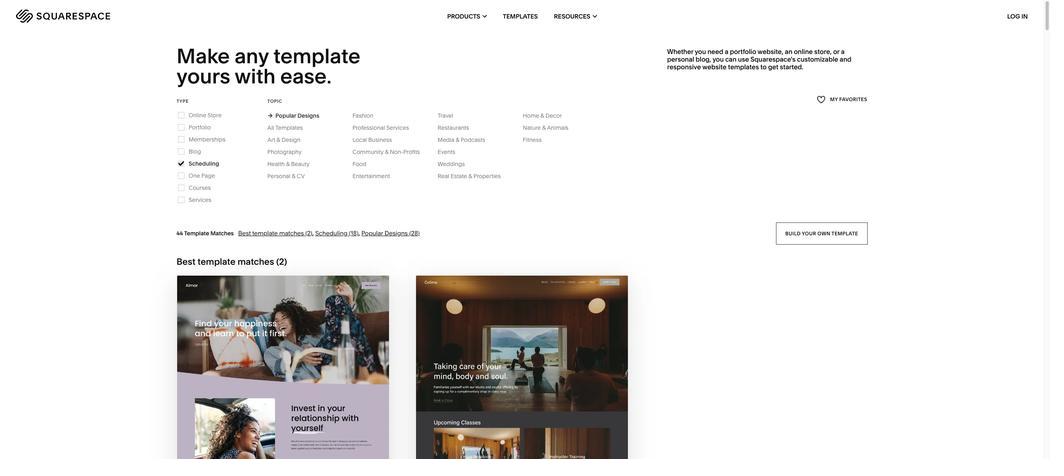 Task type: vqa. For each thing, say whether or not it's contained in the screenshot.
the left the Started
no



Task type: describe. For each thing, give the bounding box(es) containing it.
colima image
[[416, 276, 628, 460]]

my favorites
[[831, 97, 868, 103]]

start with almar button
[[240, 395, 326, 417]]

one
[[189, 172, 200, 180]]

blog
[[189, 148, 201, 155]]

best for best template matches ( 2 )
[[177, 257, 196, 268]]

preview for preview almar
[[250, 417, 285, 426]]

0 vertical spatial templates
[[503, 12, 538, 20]]

community
[[353, 148, 384, 156]]

personal
[[267, 173, 291, 180]]

online
[[189, 112, 206, 119]]

nature
[[523, 124, 541, 132]]

& for beauty
[[286, 161, 290, 168]]

with for start with almar
[[266, 401, 287, 411]]

website
[[703, 63, 727, 71]]

1 a from the left
[[725, 48, 729, 56]]

44 template matches
[[177, 230, 234, 237]]

podcasts
[[461, 136, 485, 144]]

one page
[[189, 172, 215, 180]]

2 a from the left
[[841, 48, 845, 56]]

0 horizontal spatial scheduling
[[189, 160, 219, 167]]

personal & cv link
[[267, 173, 313, 180]]

almar image
[[177, 276, 389, 460]]

to
[[761, 63, 767, 71]]

& for animals
[[542, 124, 546, 132]]

log             in
[[1008, 12, 1028, 20]]

website,
[[758, 48, 784, 56]]

get
[[768, 63, 779, 71]]

1 vertical spatial templates
[[275, 124, 303, 132]]

in
[[1022, 12, 1028, 20]]

matches
[[211, 230, 234, 237]]

preview colima link
[[487, 411, 557, 433]]

(2)
[[305, 230, 312, 237]]

start for preview almar
[[240, 401, 264, 411]]

favorites
[[840, 97, 868, 103]]

food
[[353, 161, 366, 168]]

matches for (
[[238, 257, 274, 268]]

resources button
[[554, 0, 597, 32]]

media & podcasts
[[438, 136, 485, 144]]

an
[[785, 48, 793, 56]]

and
[[840, 55, 852, 63]]

home & decor link
[[523, 112, 570, 119]]

0 horizontal spatial you
[[695, 48, 706, 56]]

best template matches (2) , scheduling (18) , popular designs (28)
[[238, 230, 420, 237]]

with inside the make any template yours with ease.
[[235, 64, 276, 89]]

business
[[368, 136, 392, 144]]

use
[[738, 55, 749, 63]]

fashion
[[353, 112, 373, 119]]

courses
[[189, 184, 211, 192]]

almar inside button
[[289, 401, 317, 411]]

non-
[[390, 148, 403, 156]]

community & non-profits
[[353, 148, 420, 156]]

type
[[177, 98, 189, 104]]

preview for preview colima
[[487, 417, 523, 426]]

professional services link
[[353, 124, 417, 132]]

all
[[267, 124, 274, 132]]

squarespace logo image
[[16, 9, 110, 23]]

or
[[834, 48, 840, 56]]

1 horizontal spatial you
[[713, 55, 724, 63]]

any
[[235, 44, 269, 69]]

media
[[438, 136, 455, 144]]

travel
[[438, 112, 453, 119]]

squarespace logo link
[[16, 9, 219, 23]]

your
[[802, 231, 816, 237]]

2 , from the left
[[359, 230, 360, 237]]

properties
[[474, 173, 501, 180]]

0 vertical spatial popular
[[276, 112, 296, 119]]

products
[[447, 12, 480, 20]]

build your own template button
[[776, 223, 868, 245]]

templates
[[728, 63, 759, 71]]

estate
[[451, 173, 467, 180]]

health & beauty
[[267, 161, 310, 168]]

events
[[438, 148, 455, 156]]

real estate & properties
[[438, 173, 501, 180]]

cv
[[297, 173, 305, 180]]

colima inside 'link'
[[525, 417, 557, 426]]

& for cv
[[292, 173, 296, 180]]

best template matches (2) link
[[238, 230, 312, 237]]

preview almar
[[250, 417, 316, 426]]

1 , from the left
[[312, 230, 314, 237]]

entertainment link
[[353, 173, 398, 180]]

popular designs link
[[267, 112, 319, 119]]

1 vertical spatial almar
[[287, 417, 316, 426]]

restaurants
[[438, 124, 469, 132]]

best for best template matches (2) , scheduling (18) , popular designs (28)
[[238, 230, 251, 237]]

start for preview colima
[[477, 401, 502, 411]]

portfolio
[[189, 124, 211, 131]]

start with almar
[[240, 401, 317, 411]]

store
[[208, 112, 222, 119]]

preview colima
[[487, 417, 557, 426]]

need
[[708, 48, 724, 56]]

44
[[177, 230, 183, 237]]

start with colima
[[477, 401, 558, 411]]

)
[[284, 257, 287, 268]]



Task type: locate. For each thing, give the bounding box(es) containing it.
best
[[238, 230, 251, 237], [177, 257, 196, 268]]

1 horizontal spatial services
[[386, 124, 409, 132]]

designs left (28)
[[385, 230, 408, 237]]

own
[[818, 231, 831, 237]]

& right 'art'
[[277, 136, 280, 144]]

design
[[282, 136, 301, 144]]

& right 'media'
[[456, 136, 460, 144]]

popular designs
[[276, 112, 319, 119]]

1 horizontal spatial best
[[238, 230, 251, 237]]

events link
[[438, 148, 464, 156]]

scheduling left (18)
[[315, 230, 348, 237]]

1 vertical spatial services
[[189, 197, 211, 204]]

& for non-
[[385, 148, 389, 156]]

almar down start with almar
[[287, 417, 316, 426]]

art & design link
[[267, 136, 309, 144]]

& for decor
[[541, 112, 544, 119]]

designs up all templates link
[[298, 112, 319, 119]]

colima
[[526, 401, 558, 411], [525, 417, 557, 426]]

whether
[[667, 48, 694, 56]]

, left popular designs (28) link
[[359, 230, 360, 237]]

a right the need
[[725, 48, 729, 56]]

1 horizontal spatial templates
[[503, 12, 538, 20]]

1 vertical spatial matches
[[238, 257, 274, 268]]

matches
[[279, 230, 304, 237], [238, 257, 274, 268]]

a right or on the top right of the page
[[841, 48, 845, 56]]

decor
[[546, 112, 562, 119]]

1 horizontal spatial scheduling
[[315, 230, 348, 237]]

with up 'preview almar' on the left bottom of page
[[266, 401, 287, 411]]

1 vertical spatial popular
[[362, 230, 383, 237]]

popular designs (28) link
[[362, 230, 420, 237]]

all templates
[[267, 124, 303, 132]]

1 horizontal spatial matches
[[279, 230, 304, 237]]

1 horizontal spatial ,
[[359, 230, 360, 237]]

, left "scheduling (18)" link
[[312, 230, 314, 237]]

can
[[726, 55, 737, 63]]

& right estate
[[469, 173, 472, 180]]

0 vertical spatial scheduling
[[189, 160, 219, 167]]

nature & animals
[[523, 124, 569, 132]]

started.
[[780, 63, 804, 71]]

animals
[[547, 124, 569, 132]]

& right health
[[286, 161, 290, 168]]

fitness link
[[523, 136, 550, 144]]

0 horizontal spatial a
[[725, 48, 729, 56]]

colima element
[[416, 276, 628, 460]]

scheduling up one page
[[189, 160, 219, 167]]

0 horizontal spatial services
[[189, 197, 211, 204]]

food link
[[353, 161, 375, 168]]

& for design
[[277, 136, 280, 144]]

preview down start with colima
[[487, 417, 523, 426]]

profits
[[403, 148, 420, 156]]

responsive
[[667, 63, 701, 71]]

health
[[267, 161, 285, 168]]

template inside the make any template yours with ease.
[[274, 44, 361, 69]]

with
[[235, 64, 276, 89], [266, 401, 287, 411], [504, 401, 524, 411]]

0 horizontal spatial preview
[[250, 417, 285, 426]]

with for start with colima
[[504, 401, 524, 411]]

colima up preview colima
[[526, 401, 558, 411]]

weddings
[[438, 161, 465, 168]]

0 vertical spatial colima
[[526, 401, 558, 411]]

0 horizontal spatial templates
[[275, 124, 303, 132]]

& left non-
[[385, 148, 389, 156]]

with up topic
[[235, 64, 276, 89]]

1 horizontal spatial designs
[[385, 230, 408, 237]]

page
[[201, 172, 215, 180]]

preview down start with almar
[[250, 417, 285, 426]]

popular
[[276, 112, 296, 119], [362, 230, 383, 237]]

media & podcasts link
[[438, 136, 493, 144]]

with inside start with colima button
[[504, 401, 524, 411]]

all templates link
[[267, 124, 311, 132]]

topic
[[267, 98, 282, 104]]

& for podcasts
[[456, 136, 460, 144]]

personal
[[667, 55, 694, 63]]

a
[[725, 48, 729, 56], [841, 48, 845, 56]]

memberships
[[189, 136, 226, 143]]

build your own template
[[786, 231, 858, 237]]

0 vertical spatial best
[[238, 230, 251, 237]]

2 start from the left
[[477, 401, 502, 411]]

you left the need
[[695, 48, 706, 56]]

travel link
[[438, 112, 461, 119]]

1 horizontal spatial a
[[841, 48, 845, 56]]

start with colima button
[[477, 395, 567, 417]]

best template matches ( 2 )
[[177, 257, 287, 268]]

template
[[274, 44, 361, 69], [252, 230, 278, 237], [832, 231, 858, 237], [198, 257, 236, 268]]

0 horizontal spatial designs
[[298, 112, 319, 119]]

0 horizontal spatial start
[[240, 401, 264, 411]]

matches left (
[[238, 257, 274, 268]]

online
[[794, 48, 813, 56]]

real
[[438, 173, 449, 180]]

&
[[541, 112, 544, 119], [542, 124, 546, 132], [277, 136, 280, 144], [456, 136, 460, 144], [385, 148, 389, 156], [286, 161, 290, 168], [292, 173, 296, 180], [469, 173, 472, 180]]

start inside start with almar button
[[240, 401, 264, 411]]

log             in link
[[1008, 12, 1028, 20]]

matches for (2)
[[279, 230, 304, 237]]

log
[[1008, 12, 1020, 20]]

popular right (18)
[[362, 230, 383, 237]]

1 preview from the left
[[250, 417, 285, 426]]

1 horizontal spatial popular
[[362, 230, 383, 237]]

0 horizontal spatial best
[[177, 257, 196, 268]]

store,
[[815, 48, 832, 56]]

ease.
[[280, 64, 332, 89]]

you left the can
[[713, 55, 724, 63]]

with inside start with almar button
[[266, 401, 287, 411]]

local business
[[353, 136, 392, 144]]

colima down start with colima
[[525, 417, 557, 426]]

best right matches
[[238, 230, 251, 237]]

template inside button
[[832, 231, 858, 237]]

1 start from the left
[[240, 401, 264, 411]]

art
[[267, 136, 275, 144]]

almar
[[289, 401, 317, 411], [287, 417, 316, 426]]

art & design
[[267, 136, 301, 144]]

1 vertical spatial colima
[[525, 417, 557, 426]]

(28)
[[409, 230, 420, 237]]

preview
[[250, 417, 285, 426], [487, 417, 523, 426]]

make any template yours with ease.
[[177, 44, 365, 89]]

blog,
[[696, 55, 711, 63]]

online store
[[189, 112, 222, 119]]

colima inside button
[[526, 401, 558, 411]]

preview inside 'link'
[[487, 417, 523, 426]]

health & beauty link
[[267, 161, 318, 168]]

weddings link
[[438, 161, 473, 168]]

templates link
[[503, 0, 538, 32]]

you
[[695, 48, 706, 56], [713, 55, 724, 63]]

almar up 'preview almar' on the left bottom of page
[[289, 401, 317, 411]]

restaurants link
[[438, 124, 477, 132]]

0 horizontal spatial matches
[[238, 257, 274, 268]]

services down courses
[[189, 197, 211, 204]]

popular up all templates
[[276, 112, 296, 119]]

& right "nature"
[[542, 124, 546, 132]]

start up 'preview almar' on the left bottom of page
[[240, 401, 264, 411]]

& right 'home'
[[541, 112, 544, 119]]

0 vertical spatial designs
[[298, 112, 319, 119]]

0 horizontal spatial ,
[[312, 230, 314, 237]]

1 vertical spatial best
[[177, 257, 196, 268]]

1 vertical spatial designs
[[385, 230, 408, 237]]

nature & animals link
[[523, 124, 577, 132]]

professional services
[[353, 124, 409, 132]]

community & non-profits link
[[353, 148, 428, 156]]

resources
[[554, 12, 591, 20]]

with up preview colima
[[504, 401, 524, 411]]

0 vertical spatial almar
[[289, 401, 317, 411]]

best down 44
[[177, 257, 196, 268]]

preview almar link
[[250, 411, 316, 433]]

start inside start with colima button
[[477, 401, 502, 411]]

designs
[[298, 112, 319, 119], [385, 230, 408, 237]]

matches left (2)
[[279, 230, 304, 237]]

1 horizontal spatial start
[[477, 401, 502, 411]]

almar element
[[177, 276, 389, 460]]

0 horizontal spatial popular
[[276, 112, 296, 119]]

0 vertical spatial services
[[386, 124, 409, 132]]

whether you need a portfolio website, an online store, or a personal blog, you can use squarespace's customizable and responsive website templates to get started.
[[667, 48, 852, 71]]

services up business
[[386, 124, 409, 132]]

local
[[353, 136, 367, 144]]

yours
[[177, 64, 230, 89]]

local business link
[[353, 136, 400, 144]]

2
[[279, 257, 284, 268]]

my
[[831, 97, 838, 103]]

photography
[[267, 148, 302, 156]]

scheduling
[[189, 160, 219, 167], [315, 230, 348, 237]]

1 horizontal spatial preview
[[487, 417, 523, 426]]

make
[[177, 44, 230, 69]]

1 vertical spatial scheduling
[[315, 230, 348, 237]]

start up preview colima
[[477, 401, 502, 411]]

products button
[[447, 0, 487, 32]]

& left cv on the left top of page
[[292, 173, 296, 180]]

portfolio
[[730, 48, 756, 56]]

template
[[184, 230, 209, 237]]

0 vertical spatial matches
[[279, 230, 304, 237]]

squarespace's
[[751, 55, 796, 63]]

2 preview from the left
[[487, 417, 523, 426]]



